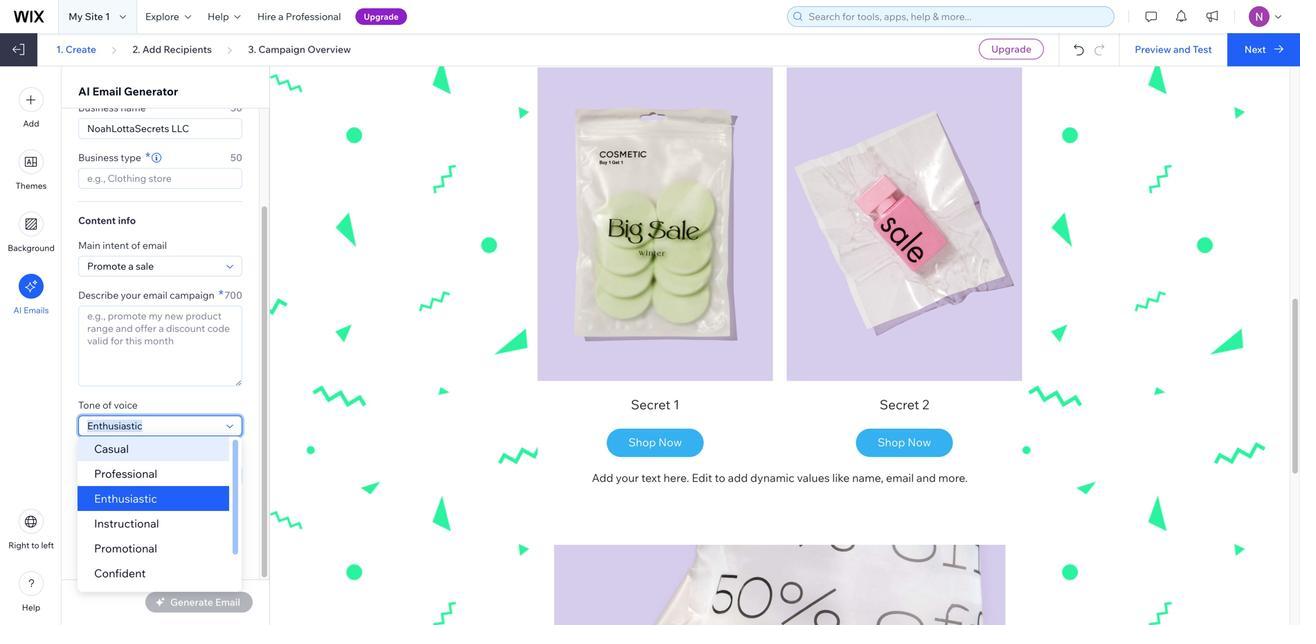 Task type: describe. For each thing, give the bounding box(es) containing it.
add for add your text here. edit to add dynamic values like name, email and more.
[[592, 471, 613, 485]]

unsplash,
[[186, 532, 224, 543]]

more.
[[938, 471, 968, 485]]

you
[[135, 499, 149, 510]]

ai inside by continuing, you agree to both the open ai and unsplash terms
[[102, 511, 110, 521]]

overview
[[308, 43, 351, 55]]

my
[[69, 10, 83, 22]]

Business name field
[[83, 119, 237, 138]]

open inside . wix is not liable for the results generated by open ai or the images sourced from unsplash, so please verify in advance your right to use the content.
[[210, 522, 231, 532]]

generator
[[124, 84, 178, 98]]

please
[[78, 543, 104, 553]]

themes
[[16, 181, 47, 191]]

your for edit
[[616, 471, 639, 485]]

ai inside button
[[13, 305, 22, 316]]

so
[[226, 532, 235, 543]]

0 vertical spatial email
[[92, 84, 121, 98]]

2.
[[132, 43, 140, 55]]

and inside by continuing, you agree to both the open ai and unsplash terms
[[112, 511, 127, 521]]

type
[[121, 152, 141, 164]]

info
[[118, 215, 136, 227]]

wix
[[193, 511, 207, 521]]

edit
[[692, 471, 712, 485]]

themes button
[[16, 150, 47, 191]]

explore
[[145, 10, 179, 22]]

upgrade for the top the upgrade button
[[364, 11, 399, 22]]

secret for secret 1
[[631, 397, 671, 413]]

tone
[[78, 399, 100, 412]]

2 vertical spatial *
[[219, 287, 224, 303]]

intent
[[103, 240, 129, 252]]

Search for tools, apps, help & more... field
[[804, 7, 1110, 26]]

describe your email campaign * 700
[[78, 287, 242, 303]]

shop now link for 2
[[857, 429, 952, 457]]

left
[[41, 541, 54, 551]]

business for business type *
[[78, 152, 118, 164]]

open ai link
[[78, 510, 110, 522]]

2. add recipients
[[132, 43, 212, 55]]

hire a professional link
[[249, 0, 349, 33]]

to inside button
[[31, 541, 39, 551]]

1 vertical spatial help button
[[19, 572, 44, 613]]

50
[[230, 152, 242, 164]]

right
[[191, 543, 210, 553]]

sourced
[[133, 532, 164, 543]]

list box containing casual
[[78, 437, 242, 611]]

content info
[[78, 215, 136, 227]]

the right or
[[88, 532, 101, 543]]

site
[[85, 10, 103, 22]]

right
[[8, 541, 29, 551]]

like
[[832, 471, 850, 485]]

use
[[222, 543, 235, 553]]

advance
[[138, 543, 170, 553]]

background
[[8, 243, 55, 253]]

hire
[[257, 10, 276, 22]]

next button
[[1227, 33, 1300, 66]]

secret 1
[[631, 397, 680, 413]]

700
[[225, 289, 242, 301]]

content
[[78, 215, 116, 227]]

30
[[230, 102, 242, 114]]

upgrade for the right the upgrade button
[[991, 43, 1032, 55]]

by continuing, you agree to both the open ai and unsplash terms
[[78, 499, 218, 521]]

a
[[278, 10, 284, 22]]

ai inside . wix is not liable for the results generated by open ai or the images sourced from unsplash, so please verify in advance your right to use the content.
[[233, 522, 242, 532]]

images
[[103, 532, 131, 543]]

background button
[[8, 212, 55, 253]]

next
[[1245, 43, 1266, 55]]

create
[[66, 43, 96, 55]]

0 vertical spatial of
[[131, 240, 140, 252]]

0 horizontal spatial help
[[22, 603, 40, 613]]

1 horizontal spatial 1
[[673, 397, 680, 413]]

3. campaign overview
[[248, 43, 351, 55]]

Describe your email campaign text field
[[79, 307, 242, 386]]

the down or
[[78, 553, 91, 564]]

unsplash terms link
[[129, 510, 189, 522]]

values
[[797, 471, 830, 485]]

add for add
[[23, 118, 39, 129]]

enthusiastic
[[94, 492, 157, 506]]

ai email generator
[[78, 84, 178, 98]]

length
[[105, 449, 134, 461]]

shop for secret 1
[[628, 436, 656, 450]]

0 vertical spatial help button
[[199, 0, 249, 33]]

terms
[[166, 511, 189, 521]]

generated
[[156, 522, 196, 532]]

not
[[217, 511, 230, 521]]

describe
[[78, 289, 119, 301]]

2. add recipients link
[[132, 43, 212, 56]]

here.
[[664, 471, 689, 485]]

business type *
[[78, 149, 150, 165]]

3. campaign overview link
[[248, 43, 351, 56]]

add button
[[19, 87, 44, 129]]

verify
[[106, 543, 127, 553]]

in
[[129, 543, 136, 553]]

shop now link for 1
[[608, 429, 703, 457]]

name
[[121, 102, 146, 114]]

1.
[[56, 43, 63, 55]]



Task type: locate. For each thing, give the bounding box(es) containing it.
0 horizontal spatial add
[[23, 118, 39, 129]]

ai up business name *
[[78, 84, 90, 98]]

2 horizontal spatial add
[[592, 471, 613, 485]]

0 vertical spatial add
[[142, 43, 161, 55]]

business name *
[[78, 99, 155, 115]]

2 business from the top
[[78, 152, 118, 164]]

0 horizontal spatial open
[[78, 511, 100, 521]]

email up business name *
[[92, 84, 121, 98]]

by
[[198, 522, 208, 532]]

instructional
[[94, 517, 159, 531]]

text
[[641, 471, 661, 485]]

your right describe at the left top
[[121, 289, 141, 301]]

business left type
[[78, 152, 118, 164]]

2 vertical spatial and
[[112, 511, 127, 521]]

* for business name *
[[150, 99, 155, 115]]

recipients
[[164, 43, 212, 55]]

2 shop now from the left
[[878, 436, 931, 450]]

0 vertical spatial help
[[208, 10, 229, 22]]

the right for
[[114, 522, 126, 532]]

professional
[[286, 10, 341, 22], [94, 467, 157, 481]]

.
[[189, 511, 191, 521]]

open down not
[[210, 522, 231, 532]]

to inside by continuing, you agree to both the open ai and unsplash terms
[[175, 499, 183, 510]]

0 horizontal spatial upgrade
[[364, 11, 399, 22]]

campaign
[[258, 43, 305, 55]]

and left test
[[1173, 43, 1191, 55]]

1 vertical spatial 1
[[673, 397, 680, 413]]

1 horizontal spatial shop now
[[878, 436, 931, 450]]

and
[[1173, 43, 1191, 55], [916, 471, 936, 485], [112, 511, 127, 521]]

add up themes button at the left of the page
[[23, 118, 39, 129]]

of right tone
[[103, 399, 112, 412]]

0 vertical spatial open
[[78, 511, 100, 521]]

ai left emails
[[13, 305, 22, 316]]

shop for secret 2
[[878, 436, 905, 450]]

2 shop now link from the left
[[857, 429, 952, 457]]

1 horizontal spatial open
[[210, 522, 231, 532]]

promotional
[[94, 542, 157, 556]]

email right intent
[[143, 240, 167, 252]]

ai emails button
[[13, 274, 49, 316]]

add
[[728, 471, 748, 485]]

0 vertical spatial upgrade button
[[356, 8, 407, 25]]

1. create
[[56, 43, 96, 55]]

0 horizontal spatial upgrade button
[[356, 8, 407, 25]]

* for business type *
[[145, 149, 150, 165]]

secret 2
[[880, 397, 929, 413]]

email length
[[78, 449, 134, 461]]

main
[[78, 240, 100, 252]]

shop now link
[[608, 429, 703, 457], [857, 429, 952, 457]]

your for *
[[121, 289, 141, 301]]

2 shop from the left
[[878, 436, 905, 450]]

2 vertical spatial add
[[592, 471, 613, 485]]

help down the right to left
[[22, 603, 40, 613]]

0 horizontal spatial and
[[112, 511, 127, 521]]

3.
[[248, 43, 256, 55]]

to up terms
[[175, 499, 183, 510]]

is
[[209, 511, 215, 521]]

professional down length at the bottom of page
[[94, 467, 157, 481]]

campaign
[[170, 289, 214, 301]]

Business type field
[[83, 169, 237, 188]]

1 vertical spatial upgrade button
[[979, 39, 1044, 60]]

email left campaign at the left top
[[143, 289, 168, 301]]

to left use
[[212, 543, 220, 553]]

1 shop from the left
[[628, 436, 656, 450]]

now down 2
[[908, 436, 931, 450]]

* left 700
[[219, 287, 224, 303]]

upgrade
[[364, 11, 399, 22], [991, 43, 1032, 55]]

your left right
[[172, 543, 190, 553]]

0 horizontal spatial help button
[[19, 572, 44, 613]]

your inside . wix is not liable for the results generated by open ai or the images sourced from unsplash, so please verify in advance your right to use the content.
[[172, 543, 190, 553]]

and down "continuing," at bottom left
[[112, 511, 127, 521]]

open inside by continuing, you agree to both the open ai and unsplash terms
[[78, 511, 100, 521]]

0 vertical spatial and
[[1173, 43, 1191, 55]]

0 vertical spatial 1
[[105, 10, 110, 22]]

voice
[[114, 399, 138, 412]]

1 horizontal spatial add
[[142, 43, 161, 55]]

1 secret from the left
[[631, 397, 671, 413]]

1 vertical spatial add
[[23, 118, 39, 129]]

both
[[185, 499, 203, 510]]

agree
[[151, 499, 174, 510]]

0 horizontal spatial secret
[[631, 397, 671, 413]]

1 vertical spatial and
[[916, 471, 936, 485]]

your
[[121, 289, 141, 301], [616, 471, 639, 485], [172, 543, 190, 553]]

content.
[[93, 553, 125, 564]]

1 shop now link from the left
[[608, 429, 703, 457]]

1 now from the left
[[658, 436, 682, 450]]

unsplash
[[129, 511, 164, 521]]

email
[[143, 240, 167, 252], [143, 289, 168, 301], [886, 471, 914, 485]]

add
[[142, 43, 161, 55], [23, 118, 39, 129], [592, 471, 613, 485]]

main intent of email
[[78, 240, 167, 252]]

help button left hire
[[199, 0, 249, 33]]

business down ai email generator
[[78, 102, 118, 114]]

0 vertical spatial email
[[143, 240, 167, 252]]

casual
[[94, 442, 129, 456]]

shop down the secret 2
[[878, 436, 905, 450]]

right to left button
[[8, 510, 54, 551]]

email left length at the bottom of page
[[78, 449, 103, 461]]

from
[[166, 532, 184, 543]]

1 vertical spatial business
[[78, 152, 118, 164]]

1 vertical spatial of
[[103, 399, 112, 412]]

shop now link up text
[[608, 429, 703, 457]]

enthusiastic option
[[78, 487, 229, 512]]

2 horizontal spatial your
[[616, 471, 639, 485]]

1 vertical spatial professional
[[94, 467, 157, 481]]

liable
[[78, 522, 99, 532]]

shop up text
[[628, 436, 656, 450]]

for
[[101, 522, 112, 532]]

0 horizontal spatial of
[[103, 399, 112, 412]]

ai emails
[[13, 305, 49, 316]]

secret for secret 2
[[880, 397, 919, 413]]

to left add
[[715, 471, 725, 485]]

shop now for 2
[[878, 436, 931, 450]]

None field
[[83, 257, 222, 276], [83, 417, 222, 436], [83, 467, 222, 486], [83, 257, 222, 276], [83, 417, 222, 436], [83, 467, 222, 486]]

help button down the right to left
[[19, 572, 44, 613]]

1
[[105, 10, 110, 22], [673, 397, 680, 413]]

confident
[[94, 567, 146, 581]]

1 horizontal spatial your
[[172, 543, 190, 553]]

help
[[208, 10, 229, 22], [22, 603, 40, 613]]

shop now link down the secret 2
[[857, 429, 952, 457]]

by
[[78, 499, 88, 510]]

0 horizontal spatial professional
[[94, 467, 157, 481]]

1 business from the top
[[78, 102, 118, 114]]

0 vertical spatial business
[[78, 102, 118, 114]]

shop now down the secret 2
[[878, 436, 931, 450]]

now for 1
[[658, 436, 682, 450]]

1 horizontal spatial help button
[[199, 0, 249, 33]]

1. create link
[[56, 43, 96, 56]]

* right type
[[145, 149, 150, 165]]

professional inside 'link'
[[286, 10, 341, 22]]

the up is in the bottom of the page
[[205, 499, 218, 510]]

shop now for 1
[[628, 436, 682, 450]]

the inside by continuing, you agree to both the open ai and unsplash terms
[[205, 499, 218, 510]]

add right 2.
[[142, 43, 161, 55]]

0 horizontal spatial 1
[[105, 10, 110, 22]]

1 vertical spatial upgrade
[[991, 43, 1032, 55]]

to inside . wix is not liable for the results generated by open ai or the images sourced from unsplash, so please verify in advance your right to use the content.
[[212, 543, 220, 553]]

1 vertical spatial help
[[22, 603, 40, 613]]

1 vertical spatial your
[[616, 471, 639, 485]]

now
[[658, 436, 682, 450], [908, 436, 931, 450]]

1 horizontal spatial now
[[908, 436, 931, 450]]

0 horizontal spatial shop
[[628, 436, 656, 450]]

add your text here. edit to add dynamic values like name, email and more.
[[592, 471, 968, 485]]

1 horizontal spatial help
[[208, 10, 229, 22]]

casual option
[[78, 437, 229, 462]]

of right intent
[[131, 240, 140, 252]]

0 vertical spatial *
[[150, 99, 155, 115]]

right to left
[[8, 541, 54, 551]]

2 vertical spatial your
[[172, 543, 190, 553]]

1 horizontal spatial shop
[[878, 436, 905, 450]]

business inside business type *
[[78, 152, 118, 164]]

to left left
[[31, 541, 39, 551]]

0 vertical spatial professional
[[286, 10, 341, 22]]

list box
[[78, 437, 242, 611]]

0 vertical spatial your
[[121, 289, 141, 301]]

test
[[1193, 43, 1212, 55]]

your left text
[[616, 471, 639, 485]]

of
[[131, 240, 140, 252], [103, 399, 112, 412]]

0 horizontal spatial your
[[121, 289, 141, 301]]

dynamic
[[750, 471, 795, 485]]

1 vertical spatial *
[[145, 149, 150, 165]]

0 horizontal spatial shop now
[[628, 436, 682, 450]]

email
[[92, 84, 121, 98], [78, 449, 103, 461]]

0 vertical spatial upgrade
[[364, 11, 399, 22]]

2 secret from the left
[[880, 397, 919, 413]]

continuing,
[[90, 499, 133, 510]]

open up liable
[[78, 511, 100, 521]]

1 horizontal spatial secret
[[880, 397, 919, 413]]

2 horizontal spatial and
[[1173, 43, 1191, 55]]

shop now up text
[[628, 436, 682, 450]]

business for business name *
[[78, 102, 118, 114]]

1 horizontal spatial and
[[916, 471, 936, 485]]

1 horizontal spatial upgrade button
[[979, 39, 1044, 60]]

2
[[922, 397, 929, 413]]

email inside describe your email campaign * 700
[[143, 289, 168, 301]]

2 vertical spatial email
[[886, 471, 914, 485]]

add inside button
[[23, 118, 39, 129]]

add left text
[[592, 471, 613, 485]]

shop
[[628, 436, 656, 450], [878, 436, 905, 450]]

2 now from the left
[[908, 436, 931, 450]]

0 horizontal spatial now
[[658, 436, 682, 450]]

ai
[[78, 84, 90, 98], [13, 305, 22, 316], [102, 511, 110, 521], [233, 522, 242, 532]]

ai up use
[[233, 522, 242, 532]]

1 horizontal spatial professional
[[286, 10, 341, 22]]

and left more.
[[916, 471, 936, 485]]

1 vertical spatial email
[[78, 449, 103, 461]]

business inside business name *
[[78, 102, 118, 114]]

1 vertical spatial open
[[210, 522, 231, 532]]

* down generator
[[150, 99, 155, 115]]

professional right "a"
[[286, 10, 341, 22]]

informative
[[94, 592, 153, 606]]

now up here.
[[658, 436, 682, 450]]

or
[[78, 532, 86, 543]]

preview
[[1135, 43, 1171, 55]]

now for 2
[[908, 436, 931, 450]]

1 horizontal spatial shop now link
[[857, 429, 952, 457]]

hire a professional
[[257, 10, 341, 22]]

name,
[[852, 471, 884, 485]]

help up recipients
[[208, 10, 229, 22]]

0 horizontal spatial shop now link
[[608, 429, 703, 457]]

1 horizontal spatial of
[[131, 240, 140, 252]]

email right name,
[[886, 471, 914, 485]]

preview and test
[[1135, 43, 1212, 55]]

your inside describe your email campaign * 700
[[121, 289, 141, 301]]

1 horizontal spatial upgrade
[[991, 43, 1032, 55]]

emails
[[24, 305, 49, 316]]

results
[[128, 522, 154, 532]]

tone of voice
[[78, 399, 138, 412]]

1 vertical spatial email
[[143, 289, 168, 301]]

to
[[715, 471, 725, 485], [175, 499, 183, 510], [31, 541, 39, 551], [212, 543, 220, 553]]

ai up for
[[102, 511, 110, 521]]

1 shop now from the left
[[628, 436, 682, 450]]



Task type: vqa. For each thing, say whether or not it's contained in the screenshot.
the Mark
no



